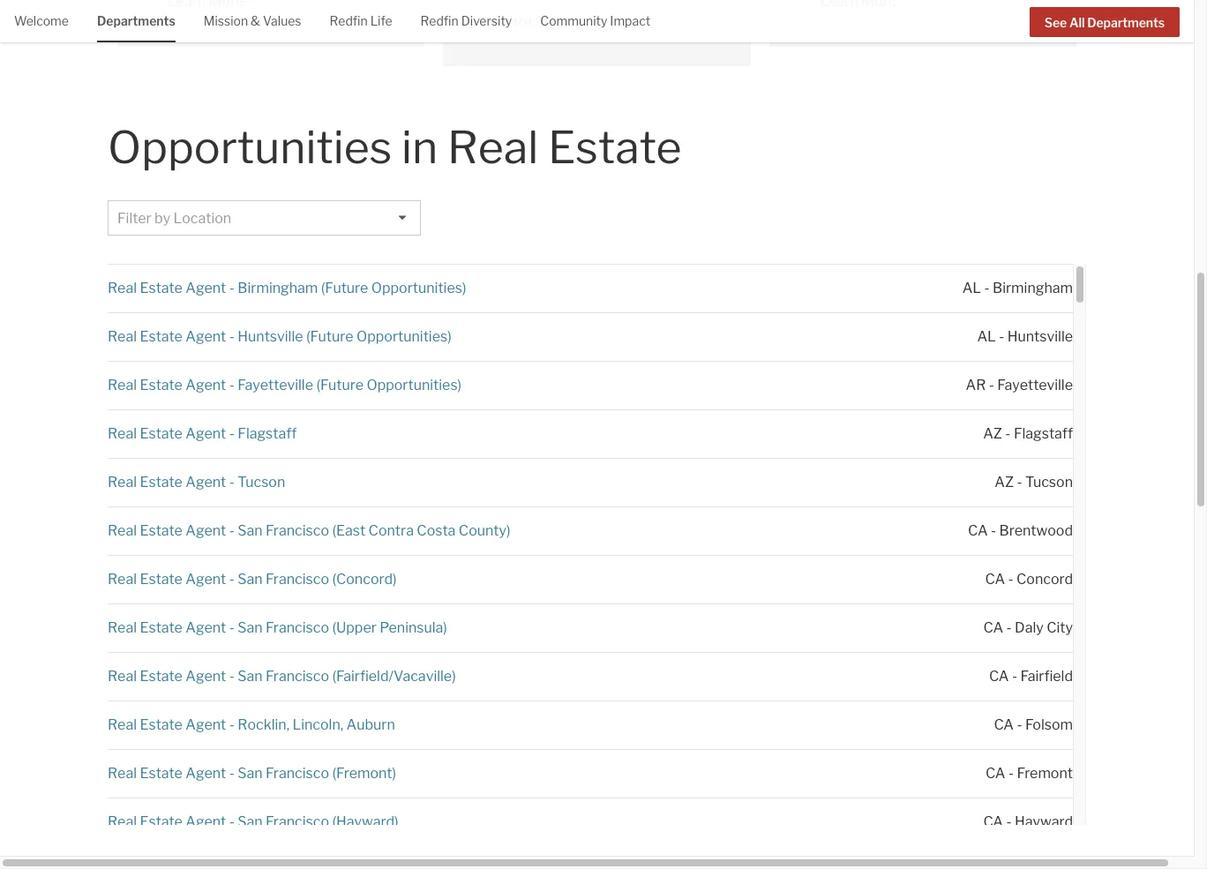 Task type: locate. For each thing, give the bounding box(es) containing it.
6 agent from the top
[[186, 522, 226, 539]]

francisco up real estate agent - san francisco (fairfield/vacaville) link
[[266, 620, 329, 636]]

ar
[[966, 377, 986, 394]]

flagstaff up az - tucson
[[1014, 425, 1074, 442]]

real for real estate agent - san francisco (upper peninsula)
[[108, 620, 137, 636]]

5 san from the top
[[238, 765, 263, 782]]

az for az - flagstaff
[[984, 425, 1003, 442]]

real for real estate agent - huntsville (future opportunities)
[[108, 328, 137, 345]]

hayward
[[1015, 814, 1074, 831]]

san for (concord)
[[238, 571, 263, 588]]

opportunities)
[[371, 280, 467, 296], [357, 328, 452, 345], [367, 377, 462, 394]]

1 horizontal spatial flagstaff
[[1014, 425, 1074, 442]]

real estate agent - tucson
[[108, 474, 285, 491]]

francisco left (east
[[266, 522, 329, 539]]

see all departments button
[[1030, 7, 1180, 37]]

-
[[229, 280, 235, 296], [985, 280, 990, 296], [229, 328, 235, 345], [1000, 328, 1005, 345], [229, 377, 235, 394], [989, 377, 995, 394], [229, 425, 235, 442], [1006, 425, 1011, 442], [229, 474, 235, 491], [1017, 474, 1023, 491], [229, 522, 235, 539], [991, 522, 997, 539], [229, 571, 235, 588], [1009, 571, 1014, 588], [229, 620, 235, 636], [1007, 620, 1012, 636], [229, 668, 235, 685], [1013, 668, 1018, 685], [229, 717, 235, 733], [1017, 717, 1023, 733], [229, 765, 235, 782], [1009, 765, 1014, 782], [229, 814, 235, 831], [1007, 814, 1012, 831]]

estate for real estate agent - huntsville (future opportunities)
[[140, 328, 183, 345]]

0 vertical spatial az
[[984, 425, 1003, 442]]

estate for real estate agent - san francisco (concord)
[[140, 571, 183, 588]]

san up real estate agent - rocklin, lincoln, auburn link
[[238, 668, 263, 685]]

huntsville up ar - fayetteville at the right top of the page
[[1008, 328, 1074, 345]]

11 agent from the top
[[186, 765, 226, 782]]

az down "ar"
[[984, 425, 1003, 442]]

1 san from the top
[[238, 522, 263, 539]]

ca left concord
[[986, 571, 1006, 588]]

learn more button
[[472, 2, 593, 38]]

agent for real estate agent - san francisco (hayward)
[[186, 814, 226, 831]]

francisco down real estate agent - san francisco (fremont)
[[266, 814, 329, 831]]

agent for real estate agent - san francisco (fairfield/vacaville)
[[186, 668, 226, 685]]

francisco down lincoln,
[[266, 765, 329, 782]]

contra
[[369, 522, 414, 539]]

az
[[984, 425, 1003, 442], [995, 474, 1014, 491]]

redfin inside 'link'
[[330, 13, 368, 28]]

0 horizontal spatial flagstaff
[[238, 425, 297, 442]]

filter by location
[[117, 210, 231, 227]]

0 vertical spatial (future
[[321, 280, 368, 296]]

1 vertical spatial (future
[[306, 328, 354, 345]]

san
[[238, 522, 263, 539], [238, 571, 263, 588], [238, 620, 263, 636], [238, 668, 263, 685], [238, 765, 263, 782], [238, 814, 263, 831]]

ca left the fremont at the bottom right of the page
[[986, 765, 1006, 782]]

san down real estate agent - san francisco (concord) link
[[238, 620, 263, 636]]

- left folsom
[[1017, 717, 1023, 733]]

agent for real estate agent - san francisco (concord)
[[186, 571, 226, 588]]

1 horizontal spatial departments
[[1088, 15, 1165, 30]]

redfin left diversity
[[421, 13, 459, 28]]

al up al - huntsville
[[963, 280, 982, 296]]

(future down real estate agent - huntsville (future opportunities) link
[[316, 377, 364, 394]]

francisco down real estate agent - san francisco (upper peninsula)
[[266, 668, 329, 685]]

agent
[[186, 280, 226, 296], [186, 328, 226, 345], [186, 377, 226, 394], [186, 425, 226, 442], [186, 474, 226, 491], [186, 522, 226, 539], [186, 571, 226, 588], [186, 620, 226, 636], [186, 668, 226, 685], [186, 717, 226, 733], [186, 765, 226, 782], [186, 814, 226, 831]]

3 san from the top
[[238, 620, 263, 636]]

ca left daly
[[984, 620, 1004, 636]]

- up real estate agent - san francisco (upper peninsula)
[[229, 571, 235, 588]]

redfin for redfin diversity
[[421, 13, 459, 28]]

ca for ca - hayward
[[984, 814, 1004, 831]]

4 agent from the top
[[186, 425, 226, 442]]

tucson up brentwood
[[1026, 474, 1074, 491]]

tucson
[[238, 474, 285, 491], [1026, 474, 1074, 491]]

0 horizontal spatial birmingham
[[238, 280, 318, 296]]

2 vertical spatial opportunities)
[[367, 377, 462, 394]]

agent for real estate agent - san francisco (fremont)
[[186, 765, 226, 782]]

ca
[[968, 522, 988, 539], [986, 571, 1006, 588], [984, 620, 1004, 636], [990, 668, 1009, 685], [994, 717, 1014, 733], [986, 765, 1006, 782], [984, 814, 1004, 831]]

9 agent from the top
[[186, 668, 226, 685]]

- left daly
[[1007, 620, 1012, 636]]

all
[[1070, 15, 1085, 30]]

real estate agent -  birmingham (future opportunities) link
[[108, 280, 467, 296]]

1 vertical spatial az
[[995, 474, 1014, 491]]

francisco for (east
[[266, 522, 329, 539]]

0 horizontal spatial huntsville
[[238, 328, 303, 345]]

1 francisco from the top
[[266, 522, 329, 539]]

real for real estate agent - san francisco (east contra costa county)
[[108, 522, 137, 539]]

real estate agent - san francisco (hayward)
[[108, 814, 399, 831]]

ca left brentwood
[[968, 522, 988, 539]]

fayetteville
[[238, 377, 313, 394], [998, 377, 1074, 394]]

redfin left the life
[[330, 13, 368, 28]]

- left the fremont at the bottom right of the page
[[1009, 765, 1014, 782]]

6 san from the top
[[238, 814, 263, 831]]

auburn
[[347, 717, 395, 733]]

see
[[1045, 15, 1067, 30]]

10 agent from the top
[[186, 717, 226, 733]]

- right "ar"
[[989, 377, 995, 394]]

estate for real estate agent - tucson
[[140, 474, 183, 491]]

francisco
[[266, 522, 329, 539], [266, 571, 329, 588], [266, 620, 329, 636], [266, 668, 329, 685], [266, 765, 329, 782], [266, 814, 329, 831]]

fayetteville down real estate agent - huntsville (future opportunities) link
[[238, 377, 313, 394]]

impact
[[610, 13, 651, 28]]

az up ca - brentwood
[[995, 474, 1014, 491]]

- up real estate agent - fayetteville (future opportunities) link
[[229, 328, 235, 345]]

real estate agent - san francisco (hayward) link
[[108, 814, 399, 831]]

- up real estate agent - san francisco (concord) link
[[229, 522, 235, 539]]

- down ar - fayetteville at the right top of the page
[[1006, 425, 1011, 442]]

real estate agent - fayetteville (future opportunities)
[[108, 377, 462, 394]]

francisco down real estate agent - san francisco (east contra costa county) at the bottom left
[[266, 571, 329, 588]]

real for real estate agent - san francisco (concord)
[[108, 571, 137, 588]]

al - birmingham
[[963, 280, 1074, 296]]

2 flagstaff from the left
[[1014, 425, 1074, 442]]

real for real estate agent - flagstaff
[[108, 425, 137, 442]]

0 vertical spatial opportunities)
[[371, 280, 467, 296]]

3 agent from the top
[[186, 377, 226, 394]]

mission & values
[[204, 13, 302, 28]]

5 agent from the top
[[186, 474, 226, 491]]

12 agent from the top
[[186, 814, 226, 831]]

fayetteville up 'az - flagstaff'
[[998, 377, 1074, 394]]

5 francisco from the top
[[266, 765, 329, 782]]

real estate agent - huntsville (future opportunities)
[[108, 328, 452, 345]]

1 agent from the top
[[186, 280, 226, 296]]

2 francisco from the top
[[266, 571, 329, 588]]

concord
[[1017, 571, 1074, 588]]

real estate agent - san francisco (upper peninsula) link
[[108, 620, 448, 636]]

san up real estate agent - san francisco (upper peninsula) 'link'
[[238, 571, 263, 588]]

al up "ar"
[[978, 328, 996, 345]]

7 agent from the top
[[186, 571, 226, 588]]

san down real estate agent - san francisco (fremont)
[[238, 814, 263, 831]]

0 vertical spatial al
[[963, 280, 982, 296]]

0 horizontal spatial tucson
[[238, 474, 285, 491]]

learn more
[[494, 12, 571, 29]]

ca for ca - fremont
[[986, 765, 1006, 782]]

city
[[1047, 620, 1074, 636]]

estate for real estate agent - san francisco (upper peninsula)
[[140, 620, 183, 636]]

ca - daly city
[[984, 620, 1074, 636]]

flagstaff down real estate agent - fayetteville (future opportunities)
[[238, 425, 297, 442]]

2 agent from the top
[[186, 328, 226, 345]]

real estate agent - flagstaff link
[[108, 425, 297, 442]]

1 birmingham from the left
[[238, 280, 318, 296]]

san for (hayward)
[[238, 814, 263, 831]]

real estate agent - san francisco (fremont) link
[[108, 765, 396, 782]]

real estate agent - san francisco (concord) link
[[108, 571, 397, 588]]

flagstaff
[[238, 425, 297, 442], [1014, 425, 1074, 442]]

(future down "real estate agent -  birmingham (future opportunities)" link
[[306, 328, 354, 345]]

san down real estate agent - rocklin, lincoln, auburn at the left of the page
[[238, 765, 263, 782]]

az - flagstaff
[[984, 425, 1074, 442]]

- up real estate agent - huntsville (future opportunities)
[[229, 280, 235, 296]]

birmingham up real estate agent - huntsville (future opportunities) link
[[238, 280, 318, 296]]

(fairfield/vacaville)
[[332, 668, 456, 685]]

(future
[[321, 280, 368, 296], [306, 328, 354, 345], [316, 377, 364, 394]]

1 vertical spatial opportunities)
[[357, 328, 452, 345]]

estate for real estate agent - fayetteville (future opportunities)
[[140, 377, 183, 394]]

1 horizontal spatial huntsville
[[1008, 328, 1074, 345]]

1 redfin from the left
[[330, 13, 368, 28]]

real
[[448, 121, 539, 174], [108, 280, 137, 296], [108, 328, 137, 345], [108, 377, 137, 394], [108, 425, 137, 442], [108, 474, 137, 491], [108, 522, 137, 539], [108, 571, 137, 588], [108, 620, 137, 636], [108, 668, 137, 685], [108, 717, 137, 733], [108, 765, 137, 782], [108, 814, 137, 831]]

san up real estate agent - san francisco (concord) link
[[238, 522, 263, 539]]

ca left hayward
[[984, 814, 1004, 831]]

departments inside "button"
[[1088, 15, 1165, 30]]

3 francisco from the top
[[266, 620, 329, 636]]

real for real estate agent - san francisco (fremont)
[[108, 765, 137, 782]]

more
[[535, 12, 571, 29]]

2 redfin from the left
[[421, 13, 459, 28]]

4 francisco from the top
[[266, 668, 329, 685]]

2 tucson from the left
[[1026, 474, 1074, 491]]

lincoln,
[[293, 717, 344, 733]]

(future for fayetteville
[[316, 377, 364, 394]]

real estate agent - san francisco (east contra costa county)
[[108, 522, 511, 539]]

ca - folsom
[[994, 717, 1074, 733]]

real for real estate agent - fayetteville (future opportunities)
[[108, 377, 137, 394]]

peninsula)
[[380, 620, 448, 636]]

opportunities) for real estate agent - huntsville (future opportunities)
[[357, 328, 452, 345]]

0 horizontal spatial redfin
[[330, 13, 368, 28]]

departments link
[[97, 0, 176, 40]]

- up al - huntsville
[[985, 280, 990, 296]]

0 horizontal spatial fayetteville
[[238, 377, 313, 394]]

ca left fairfield
[[990, 668, 1009, 685]]

2 fayetteville from the left
[[998, 377, 1074, 394]]

1 horizontal spatial fayetteville
[[998, 377, 1074, 394]]

welcome
[[14, 13, 69, 28]]

redfin
[[330, 13, 368, 28], [421, 13, 459, 28]]

8 agent from the top
[[186, 620, 226, 636]]

ca for ca - folsom
[[994, 717, 1014, 733]]

(fremont)
[[332, 765, 396, 782]]

2 san from the top
[[238, 571, 263, 588]]

(concord)
[[332, 571, 397, 588]]

az - tucson
[[995, 474, 1074, 491]]

real estate agent - san francisco (concord)
[[108, 571, 397, 588]]

2 vertical spatial (future
[[316, 377, 364, 394]]

real estate agent - san francisco (upper peninsula)
[[108, 620, 448, 636]]

daly
[[1015, 620, 1044, 636]]

san for (fremont)
[[238, 765, 263, 782]]

al
[[963, 280, 982, 296], [978, 328, 996, 345]]

huntsville up real estate agent - fayetteville (future opportunities) link
[[238, 328, 303, 345]]

1 horizontal spatial birmingham
[[993, 280, 1074, 296]]

values
[[263, 13, 302, 28]]

tucson up real estate agent - san francisco (east contra costa county) link
[[238, 474, 285, 491]]

redfin for redfin life
[[330, 13, 368, 28]]

real estate agent - rocklin, lincoln, auburn
[[108, 717, 395, 733]]

ca left folsom
[[994, 717, 1014, 733]]

francisco for (concord)
[[266, 571, 329, 588]]

huntsville
[[238, 328, 303, 345], [1008, 328, 1074, 345]]

1 horizontal spatial redfin
[[421, 13, 459, 28]]

1 vertical spatial al
[[978, 328, 996, 345]]

san for (east
[[238, 522, 263, 539]]

1 horizontal spatial tucson
[[1026, 474, 1074, 491]]

estate for real estate agent - flagstaff
[[140, 425, 183, 442]]

estate
[[548, 121, 682, 174], [140, 280, 183, 296], [140, 328, 183, 345], [140, 377, 183, 394], [140, 425, 183, 442], [140, 474, 183, 491], [140, 522, 183, 539], [140, 571, 183, 588], [140, 620, 183, 636], [140, 668, 183, 685], [140, 717, 183, 733], [140, 765, 183, 782], [140, 814, 183, 831]]

(future up real estate agent - huntsville (future opportunities) link
[[321, 280, 368, 296]]

4 san from the top
[[238, 668, 263, 685]]

6 francisco from the top
[[266, 814, 329, 831]]

departments
[[97, 13, 176, 28], [1088, 15, 1165, 30]]

birmingham up al - huntsville
[[993, 280, 1074, 296]]



Task type: describe. For each thing, give the bounding box(es) containing it.
life
[[370, 13, 392, 28]]

mission & values link
[[204, 0, 302, 40]]

0 horizontal spatial departments
[[97, 13, 176, 28]]

redfin life
[[330, 13, 392, 28]]

real for real estate agent - san francisco (hayward)
[[108, 814, 137, 831]]

1 fayetteville from the left
[[238, 377, 313, 394]]

redfin diversity
[[421, 13, 512, 28]]

estate for real estate agent - rocklin, lincoln, auburn
[[140, 717, 183, 733]]

agent for real estate agent - tucson
[[186, 474, 226, 491]]

ca - hayward
[[984, 814, 1074, 831]]

francisco for (upper
[[266, 620, 329, 636]]

&
[[251, 13, 260, 28]]

by
[[155, 210, 171, 227]]

ca for ca - brentwood
[[968, 522, 988, 539]]

ca - fairfield
[[990, 668, 1074, 685]]

filter
[[117, 210, 152, 227]]

(hayward)
[[332, 814, 399, 831]]

- left brentwood
[[991, 522, 997, 539]]

ar - fayetteville
[[966, 377, 1074, 394]]

san for (upper
[[238, 620, 263, 636]]

diversity
[[461, 13, 512, 28]]

1 flagstaff from the left
[[238, 425, 297, 442]]

(east
[[332, 522, 366, 539]]

real estate agent - fayetteville (future opportunities) link
[[108, 377, 462, 394]]

real estate agent - rocklin, lincoln, auburn link
[[108, 717, 395, 733]]

agent for real estate agent -  birmingham (future opportunities)
[[186, 280, 226, 296]]

- up real estate agent - rocklin, lincoln, auburn link
[[229, 668, 235, 685]]

az for az - tucson
[[995, 474, 1014, 491]]

ca for ca - fairfield
[[990, 668, 1009, 685]]

agent for real estate agent - flagstaff
[[186, 425, 226, 442]]

- up real estate agent - tucson
[[229, 425, 235, 442]]

real estate agent - tucson link
[[108, 474, 285, 491]]

community impact link
[[540, 0, 651, 40]]

ca for ca - daly city
[[984, 620, 1004, 636]]

rocklin,
[[238, 717, 290, 733]]

opportunities) for real estate agent -  birmingham (future opportunities)
[[371, 280, 467, 296]]

agent for real estate agent - san francisco (east contra costa county)
[[186, 522, 226, 539]]

agent for real estate agent - san francisco (upper peninsula)
[[186, 620, 226, 636]]

- down real estate agent - san francisco (fremont)
[[229, 814, 235, 831]]

redfin diversity link
[[421, 0, 512, 40]]

- left fairfield
[[1013, 668, 1018, 685]]

opportunities) for real estate agent - fayetteville (future opportunities)
[[367, 377, 462, 394]]

al for al - birmingham
[[963, 280, 982, 296]]

opportunities
[[108, 121, 392, 174]]

- left concord
[[1009, 571, 1014, 588]]

estate for real estate agent -  birmingham (future opportunities)
[[140, 280, 183, 296]]

opportunities in real estate
[[108, 121, 682, 174]]

welcome link
[[14, 0, 69, 40]]

- down al - birmingham
[[1000, 328, 1005, 345]]

al for al - huntsville
[[978, 328, 996, 345]]

redfin life link
[[330, 0, 392, 40]]

community
[[540, 13, 608, 28]]

agent for real estate agent - rocklin, lincoln, auburn
[[186, 717, 226, 733]]

brentwood
[[1000, 522, 1074, 539]]

costa
[[417, 522, 456, 539]]

real for real estate agent - rocklin, lincoln, auburn
[[108, 717, 137, 733]]

community impact
[[540, 13, 651, 28]]

francisco for (fremont)
[[266, 765, 329, 782]]

see all departments
[[1045, 15, 1165, 30]]

agent for real estate agent - huntsville (future opportunities)
[[186, 328, 226, 345]]

- up ca - brentwood
[[1017, 474, 1023, 491]]

real estate agent - flagstaff
[[108, 425, 297, 442]]

francisco for (fairfield/vacaville)
[[266, 668, 329, 685]]

mission
[[204, 13, 248, 28]]

location
[[174, 210, 231, 227]]

(future for huntsville
[[306, 328, 354, 345]]

- down real estate agent - flagstaff "link"
[[229, 474, 235, 491]]

- down real estate agent - san francisco (concord)
[[229, 620, 235, 636]]

estate for real estate agent - san francisco (east contra costa county)
[[140, 522, 183, 539]]

fairfield
[[1021, 668, 1074, 685]]

fremont
[[1017, 765, 1074, 782]]

estate for real estate agent - san francisco (hayward)
[[140, 814, 183, 831]]

- left hayward
[[1007, 814, 1012, 831]]

real estate agent - san francisco (fairfield/vacaville) link
[[108, 668, 456, 685]]

folsom
[[1026, 717, 1074, 733]]

1 tucson from the left
[[238, 474, 285, 491]]

- left rocklin, at the left of the page
[[229, 717, 235, 733]]

2 birmingham from the left
[[993, 280, 1074, 296]]

ca for ca - concord
[[986, 571, 1006, 588]]

learn
[[494, 12, 533, 29]]

2 huntsville from the left
[[1008, 328, 1074, 345]]

francisco for (hayward)
[[266, 814, 329, 831]]

ca - brentwood
[[968, 522, 1074, 539]]

real estate agent - san francisco (east contra costa county) link
[[108, 522, 511, 539]]

(upper
[[332, 620, 377, 636]]

agent for real estate agent - fayetteville (future opportunities)
[[186, 377, 226, 394]]

1 huntsville from the left
[[238, 328, 303, 345]]

real estate agent -  birmingham (future opportunities)
[[108, 280, 467, 296]]

real for real estate agent -  birmingham (future opportunities)
[[108, 280, 137, 296]]

(future for birmingham
[[321, 280, 368, 296]]

real estate agent - huntsville (future opportunities) link
[[108, 328, 452, 345]]

estate for real estate agent - san francisco (fairfield/vacaville)
[[140, 668, 183, 685]]

estate for real estate agent - san francisco (fremont)
[[140, 765, 183, 782]]

- up real estate agent - flagstaff
[[229, 377, 235, 394]]

- down real estate agent - rocklin, lincoln, auburn at the left of the page
[[229, 765, 235, 782]]

san for (fairfield/vacaville)
[[238, 668, 263, 685]]

real estate agent - san francisco (fremont)
[[108, 765, 396, 782]]

real for real estate agent - tucson
[[108, 474, 137, 491]]

real for real estate agent - san francisco (fairfield/vacaville)
[[108, 668, 137, 685]]

ca - fremont
[[986, 765, 1074, 782]]

county)
[[459, 522, 511, 539]]

ca - concord
[[986, 571, 1074, 588]]

al - huntsville
[[978, 328, 1074, 345]]

in
[[402, 121, 438, 174]]

real estate agent - san francisco (fairfield/vacaville)
[[108, 668, 456, 685]]



Task type: vqa. For each thing, say whether or not it's contained in the screenshot.


